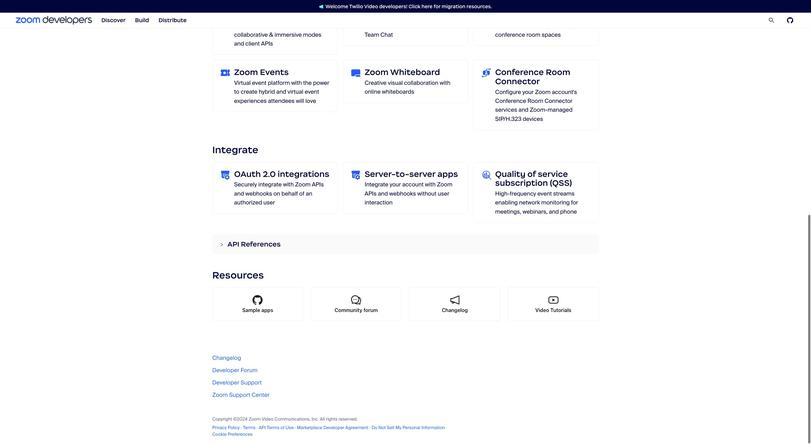 Task type: locate. For each thing, give the bounding box(es) containing it.
your down to-
[[390, 181, 401, 189]]

user
[[438, 190, 450, 198], [264, 199, 275, 207]]

video
[[365, 3, 378, 9], [536, 308, 550, 314], [262, 417, 274, 423]]

1 horizontal spatial user
[[438, 190, 450, 198]]

2 horizontal spatial event
[[538, 190, 552, 198]]

support down forum
[[241, 380, 262, 387]]

and up interaction
[[378, 190, 388, 198]]

2024
[[237, 417, 248, 423]]

integrate down server-
[[365, 181, 389, 189]]

0 vertical spatial for
[[434, 3, 441, 9]]

attendees
[[268, 97, 295, 105]]

event up the hybrid
[[252, 79, 267, 87]]

in
[[276, 22, 280, 30]]

· up the preferences
[[241, 426, 242, 431]]

0 horizontal spatial of
[[281, 426, 285, 431]]

1 vertical spatial for
[[580, 22, 587, 30]]

copyright © 2024 zoom video communications, inc. all rights reserved. privacy policy · terms · api terms of use · marketplace developer agreement · do not sell my personal information · cookie preferences
[[212, 417, 447, 438]]

not
[[379, 426, 386, 431]]

your right the configure
[[523, 88, 534, 96]]

connector up the configure
[[496, 76, 540, 87]]

apis inside oauth 2.0 integrations securely integrate with zoom apis and webhooks on behalf of an authorized user
[[312, 181, 324, 189]]

apis up an
[[312, 181, 324, 189]]

build
[[234, 22, 248, 30]]

click
[[409, 3, 421, 9]]

with for web
[[298, 22, 309, 30]]

apps right integrated
[[566, 22, 579, 30]]

resources
[[212, 270, 264, 282]]

video left tutorials
[[536, 308, 550, 314]]

and up attendees
[[277, 88, 287, 96]]

2 horizontal spatial for
[[580, 22, 587, 30]]

1 horizontal spatial of
[[300, 190, 305, 198]]

connect workflows inside zoom team chat link
[[343, 3, 469, 46]]

· right use at the left of page
[[295, 426, 296, 431]]

developer down rights
[[324, 426, 345, 431]]

0 horizontal spatial webhooks
[[246, 190, 272, 198]]

conference room connector configure your zoom account's conference room connector services and zoom-managed sip/h.323 devices
[[496, 67, 578, 123]]

conference
[[496, 31, 526, 39]]

1 horizontal spatial webhooks
[[390, 190, 416, 198]]

your
[[523, 88, 534, 96], [390, 181, 401, 189]]

on
[[274, 190, 280, 198]]

1 vertical spatial your
[[390, 181, 401, 189]]

account
[[403, 181, 424, 189]]

developers!
[[380, 3, 408, 9]]

user right the without
[[438, 190, 450, 198]]

sample
[[243, 308, 260, 314]]

video up api terms of use link
[[262, 417, 274, 423]]

rights
[[326, 417, 338, 423]]

api right terms link
[[259, 426, 266, 431]]

welcome twilio video developers! click here for migration resources.
[[326, 3, 492, 9]]

terms down 2024
[[243, 426, 256, 431]]

apps down github icon
[[262, 308, 273, 314]]

developer forum
[[212, 367, 258, 375]]

apps right server
[[438, 169, 458, 179]]

with up modes
[[298, 22, 309, 30]]

0 horizontal spatial integrate
[[212, 144, 259, 156]]

1 horizontal spatial event
[[305, 88, 319, 96]]

and down securely on the top
[[234, 190, 244, 198]]

with inside "zoom whiteboard creative visual collaboration with online whiteboards"
[[440, 79, 451, 87]]

1 vertical spatial api
[[259, 426, 266, 431]]

2 webhooks from the left
[[390, 190, 416, 198]]

notification image
[[319, 4, 326, 9], [450, 296, 460, 306], [450, 296, 460, 306]]

developer for developer forum
[[212, 367, 240, 375]]

and inside zoom events virtual event platform with the power to create hybrid and virtual event experiences attendees will love
[[277, 88, 287, 96]]

2 vertical spatial apis
[[365, 190, 377, 198]]

1 webhooks from the left
[[246, 190, 272, 198]]

connect workflows inside zoom team chat
[[365, 22, 449, 39]]

community
[[335, 308, 363, 314]]

with up the without
[[425, 181, 436, 189]]

0 vertical spatial event
[[252, 79, 267, 87]]

sell
[[387, 426, 395, 431]]

with up the 'behalf'
[[283, 181, 294, 189]]

copyright
[[212, 417, 232, 423]]

0 horizontal spatial terms
[[243, 426, 256, 431]]

2 vertical spatial video
[[262, 417, 274, 423]]

services
[[496, 106, 518, 114]]

and up "devices"
[[519, 106, 529, 114]]

1 horizontal spatial terms
[[267, 426, 280, 431]]

of left use at the left of page
[[281, 426, 285, 431]]

developer support link
[[212, 380, 262, 387]]

1 vertical spatial changelog link
[[212, 355, 241, 363]]

collaborative
[[234, 31, 268, 39]]

oauth
[[234, 169, 261, 179]]

and inside the conference room connector configure your zoom account's conference room connector services and zoom-managed sip/h.323 devices
[[519, 106, 529, 114]]

terms left use at the left of page
[[267, 426, 280, 431]]

2 terms from the left
[[267, 426, 280, 431]]

api terms of use link
[[259, 426, 294, 431]]

policy
[[228, 426, 240, 431]]

of left an
[[300, 190, 305, 198]]

controllers and integrated apps for conference room spaces link
[[474, 3, 599, 46]]

0 vertical spatial support
[[241, 380, 262, 387]]

managed
[[548, 106, 573, 114]]

zoom inside the connect workflows inside zoom team chat
[[433, 22, 449, 30]]

with inside zoom events virtual event platform with the power to create hybrid and virtual event experiences attendees will love
[[292, 79, 302, 87]]

·
[[241, 426, 242, 431], [257, 426, 258, 431], [295, 426, 296, 431], [370, 426, 371, 431], [446, 426, 447, 431]]

of inside oauth 2.0 integrations securely integrate with zoom apis and webhooks on behalf of an authorized user
[[300, 190, 305, 198]]

0 horizontal spatial api
[[228, 240, 240, 249]]

controllers and integrated apps for conference room spaces
[[496, 22, 587, 39]]

connector
[[496, 76, 540, 87], [545, 97, 573, 105]]

server-to-server apps integrate your account with zoom apis and webhooks without user interaction
[[365, 169, 458, 207]]

do not sell my personal information link
[[372, 426, 445, 431]]

github image
[[788, 17, 794, 23], [788, 17, 794, 23], [253, 296, 263, 306]]

privacy
[[212, 426, 227, 431]]

and down monitoring
[[550, 208, 559, 216]]

developer up developer support
[[212, 367, 240, 375]]

meetings,
[[496, 208, 522, 216]]

zoom support center link
[[212, 392, 270, 400]]

1 vertical spatial integrate
[[365, 181, 389, 189]]

support for zoom
[[229, 392, 250, 400]]

welcome twilio video developers! click here for migration resources. link
[[313, 3, 499, 10]]

1 right image from the top
[[220, 241, 224, 247]]

1 terms from the left
[[243, 426, 256, 431]]

apis up interaction
[[365, 190, 377, 198]]

apis down & on the top of page
[[261, 40, 273, 48]]

2 horizontal spatial apis
[[365, 190, 377, 198]]

inc.
[[312, 417, 319, 423]]

apis
[[261, 40, 273, 48], [312, 181, 324, 189], [365, 190, 377, 198]]

1 horizontal spatial integrate
[[365, 181, 389, 189]]

&
[[269, 31, 273, 39]]

developer forum link
[[212, 367, 258, 375]]

0 vertical spatial changelog link
[[410, 288, 501, 322]]

0 vertical spatial apis
[[261, 40, 273, 48]]

reserved.
[[339, 417, 358, 423]]

1 horizontal spatial changelog
[[442, 308, 468, 314]]

build web apps in zoom with collaborative & immersive modes and client apis
[[234, 22, 322, 48]]

apis inside build web apps in zoom with collaborative & immersive modes and client apis
[[261, 40, 273, 48]]

0 horizontal spatial user
[[264, 199, 275, 207]]

welcome
[[326, 3, 349, 9]]

event up monitoring
[[538, 190, 552, 198]]

1 horizontal spatial changelog link
[[410, 288, 501, 322]]

2 vertical spatial developer
[[324, 426, 345, 431]]

video inside copyright © 2024 zoom video communications, inc. all rights reserved. privacy policy · terms · api terms of use · marketplace developer agreement · do not sell my personal information · cookie preferences
[[262, 417, 274, 423]]

1 vertical spatial conference
[[496, 97, 527, 105]]

connector up managed
[[545, 97, 573, 105]]

1 horizontal spatial for
[[572, 199, 579, 207]]

video right "twilio"
[[365, 3, 378, 9]]

0 horizontal spatial connector
[[496, 76, 540, 87]]

video tutorials link
[[508, 288, 599, 322]]

video tutorials
[[536, 308, 572, 314]]

apps inside build web apps in zoom with collaborative & immersive modes and client apis
[[261, 22, 274, 30]]

1 vertical spatial video
[[536, 308, 550, 314]]

2 horizontal spatial video
[[536, 308, 550, 314]]

developer for developer support
[[212, 380, 240, 387]]

0 vertical spatial video
[[365, 3, 378, 9]]

4 · from the left
[[370, 426, 371, 431]]

account's
[[552, 88, 578, 96]]

0 horizontal spatial for
[[434, 3, 441, 9]]

1 horizontal spatial apis
[[312, 181, 324, 189]]

1 vertical spatial user
[[264, 199, 275, 207]]

1 vertical spatial connector
[[545, 97, 573, 105]]

0 horizontal spatial changelog
[[212, 355, 241, 363]]

· right terms link
[[257, 426, 258, 431]]

changelog
[[442, 308, 468, 314], [212, 355, 241, 363]]

0 horizontal spatial apis
[[261, 40, 273, 48]]

streams
[[554, 190, 575, 198]]

zoom inside build web apps in zoom with collaborative & immersive modes and client apis
[[282, 22, 297, 30]]

0 vertical spatial user
[[438, 190, 450, 198]]

api left references
[[228, 240, 240, 249]]

behalf
[[282, 190, 298, 198]]

api inside dropdown button
[[228, 240, 240, 249]]

1 vertical spatial of
[[300, 190, 305, 198]]

event up love
[[305, 88, 319, 96]]

to-
[[396, 169, 410, 179]]

spaces
[[542, 31, 561, 39]]

hybrid
[[259, 88, 275, 96]]

workflows
[[389, 22, 415, 30]]

zoom whiteboard creative visual collaboration with online whiteboards
[[365, 67, 451, 96]]

notification image
[[319, 4, 324, 9]]

all
[[320, 417, 325, 423]]

and inside quality of service subscription (qss) high-frequency event streams enabling network monitoring for meetings, webinars, and phone
[[550, 208, 559, 216]]

user inside oauth 2.0 integrations securely integrate with zoom apis and webhooks on behalf of an authorized user
[[264, 199, 275, 207]]

0 vertical spatial changelog
[[442, 308, 468, 314]]

and up the room at top right
[[526, 22, 536, 30]]

0 vertical spatial developer
[[212, 367, 240, 375]]

2 · from the left
[[257, 426, 258, 431]]

· left do
[[370, 426, 371, 431]]

agreement
[[346, 426, 369, 431]]

2 horizontal spatial of
[[528, 169, 536, 179]]

2 vertical spatial event
[[538, 190, 552, 198]]

0 vertical spatial api
[[228, 240, 240, 249]]

0 vertical spatial conference
[[496, 67, 544, 77]]

room up account's
[[546, 67, 571, 77]]

1 vertical spatial apis
[[312, 181, 324, 189]]

0 vertical spatial of
[[528, 169, 536, 179]]

· right "information"
[[446, 426, 447, 431]]

room up the zoom-
[[528, 97, 544, 105]]

an
[[306, 190, 313, 198]]

0 horizontal spatial room
[[528, 97, 544, 105]]

0 horizontal spatial your
[[390, 181, 401, 189]]

0 horizontal spatial changelog link
[[212, 355, 241, 363]]

youtube image
[[549, 296, 559, 306], [549, 296, 559, 306]]

api references button
[[212, 235, 599, 255]]

client
[[246, 40, 260, 48]]

conference up the configure
[[496, 67, 544, 77]]

user down on
[[264, 199, 275, 207]]

conference down the configure
[[496, 97, 527, 105]]

with inside build web apps in zoom with collaborative & immersive modes and client apis
[[298, 22, 309, 30]]

api
[[228, 240, 240, 249], [259, 426, 266, 431]]

2 vertical spatial for
[[572, 199, 579, 207]]

right image
[[220, 241, 224, 247], [220, 243, 224, 247]]

search image
[[769, 17, 775, 23], [769, 17, 775, 23]]

1 horizontal spatial api
[[259, 426, 266, 431]]

with inside oauth 2.0 integrations securely integrate with zoom apis and webhooks on behalf of an authorized user
[[283, 181, 294, 189]]

api inside copyright © 2024 zoom video communications, inc. all rights reserved. privacy policy · terms · api terms of use · marketplace developer agreement · do not sell my personal information · cookie preferences
[[259, 426, 266, 431]]

1 horizontal spatial video
[[365, 3, 378, 9]]

service
[[538, 169, 569, 179]]

apis inside server-to-server apps integrate your account with zoom apis and webhooks without user interaction
[[365, 190, 377, 198]]

immersive
[[275, 31, 302, 39]]

and inside oauth 2.0 integrations securely integrate with zoom apis and webhooks on behalf of an authorized user
[[234, 190, 244, 198]]

1 horizontal spatial room
[[546, 67, 571, 77]]

1 vertical spatial changelog
[[212, 355, 241, 363]]

will
[[296, 97, 304, 105]]

1 horizontal spatial your
[[523, 88, 534, 96]]

0 vertical spatial room
[[546, 67, 571, 77]]

support down developer support
[[229, 392, 250, 400]]

zoom support center
[[212, 392, 270, 400]]

with up virtual
[[292, 79, 302, 87]]

authorized
[[234, 199, 262, 207]]

modes
[[303, 31, 322, 39]]

power
[[313, 79, 330, 87]]

apps up & on the top of page
[[261, 22, 274, 30]]

webhooks up authorized
[[246, 190, 272, 198]]

1 vertical spatial support
[[229, 392, 250, 400]]

5 · from the left
[[446, 426, 447, 431]]

with right collaboration
[[440, 79, 451, 87]]

your inside the conference room connector configure your zoom account's conference room connector services and zoom-managed sip/h.323 devices
[[523, 88, 534, 96]]

for inside quality of service subscription (qss) high-frequency event streams enabling network monitoring for meetings, webinars, and phone
[[572, 199, 579, 207]]

conference
[[496, 67, 544, 77], [496, 97, 527, 105]]

preferences
[[228, 432, 253, 438]]

developer down developer forum link in the left of the page
[[212, 380, 240, 387]]

0 horizontal spatial video
[[262, 417, 274, 423]]

notification image inside the welcome twilio video developers! click here for migration resources. link
[[319, 4, 326, 9]]

webhooks down account
[[390, 190, 416, 198]]

1 vertical spatial developer
[[212, 380, 240, 387]]

2 vertical spatial of
[[281, 426, 285, 431]]

of left service in the right top of the page
[[528, 169, 536, 179]]

user inside server-to-server apps integrate your account with zoom apis and webhooks without user interaction
[[438, 190, 450, 198]]

integrate up oauth
[[212, 144, 259, 156]]

0 vertical spatial your
[[523, 88, 534, 96]]

and left client
[[234, 40, 244, 48]]

quality
[[496, 169, 526, 179]]



Task type: describe. For each thing, give the bounding box(es) containing it.
1 · from the left
[[241, 426, 242, 431]]

zoom inside the conference room connector configure your zoom account's conference room connector services and zoom-managed sip/h.323 devices
[[536, 88, 551, 96]]

2 right image from the top
[[220, 243, 224, 247]]

zoom inside copyright © 2024 zoom video communications, inc. all rights reserved. privacy policy · terms · api terms of use · marketplace developer agreement · do not sell my personal information · cookie preferences
[[249, 417, 261, 423]]

devices
[[523, 115, 544, 123]]

configure
[[496, 88, 522, 96]]

community forum
[[335, 308, 378, 314]]

apps inside server-to-server apps integrate your account with zoom apis and webhooks without user interaction
[[438, 169, 458, 179]]

github image inside sample apps "link"
[[253, 296, 263, 306]]

monitoring
[[542, 199, 570, 207]]

subscription
[[496, 178, 549, 189]]

with for whiteboard
[[440, 79, 451, 87]]

2.0
[[263, 169, 276, 179]]

zoom inside server-to-server apps integrate your account with zoom apis and webhooks without user interaction
[[437, 181, 453, 189]]

migration
[[442, 3, 466, 9]]

chat
[[381, 31, 393, 39]]

zoom-
[[530, 106, 548, 114]]

references
[[241, 240, 281, 249]]

the
[[304, 79, 312, 87]]

without
[[418, 190, 437, 198]]

online
[[365, 88, 381, 96]]

server-
[[365, 169, 396, 179]]

information
[[422, 426, 445, 431]]

do
[[372, 426, 378, 431]]

with for 2.0
[[283, 181, 294, 189]]

visual
[[388, 79, 403, 87]]

team
[[365, 31, 379, 39]]

server
[[410, 169, 436, 179]]

resources.
[[467, 3, 492, 9]]

securely
[[234, 181, 257, 189]]

of inside copyright © 2024 zoom video communications, inc. all rights reserved. privacy policy · terms · api terms of use · marketplace developer agreement · do not sell my personal information · cookie preferences
[[281, 426, 285, 431]]

integrated
[[537, 22, 564, 30]]

integrate inside server-to-server apps integrate your account with zoom apis and webhooks without user interaction
[[365, 181, 389, 189]]

1 vertical spatial event
[[305, 88, 319, 96]]

zoom inside "zoom whiteboard creative visual collaboration with online whiteboards"
[[365, 67, 389, 77]]

cookie preferences link
[[212, 432, 253, 438]]

for inside the welcome twilio video developers! click here for migration resources. link
[[434, 3, 441, 9]]

platform
[[268, 79, 290, 87]]

and inside server-to-server apps integrate your account with zoom apis and webhooks without user interaction
[[378, 190, 388, 198]]

forum
[[364, 308, 378, 314]]

communications,
[[275, 417, 311, 423]]

marketplace
[[297, 426, 323, 431]]

and inside controllers and integrated apps for conference room spaces
[[526, 22, 536, 30]]

0 vertical spatial connector
[[496, 76, 540, 87]]

of inside quality of service subscription (qss) high-frequency event streams enabling network monitoring for meetings, webinars, and phone
[[528, 169, 536, 179]]

3 · from the left
[[295, 426, 296, 431]]

comment image
[[352, 296, 362, 306]]

use
[[286, 426, 294, 431]]

(qss)
[[551, 178, 573, 189]]

room
[[527, 31, 541, 39]]

zoom events virtual event platform with the power to create hybrid and virtual event experiences attendees will love
[[234, 67, 330, 105]]

community forum link
[[311, 288, 402, 322]]

personal
[[403, 426, 421, 431]]

virtual
[[234, 79, 251, 87]]

0 horizontal spatial event
[[252, 79, 267, 87]]

enabling
[[496, 199, 518, 207]]

here
[[422, 3, 433, 9]]

collaboration
[[405, 79, 439, 87]]

whiteboard
[[391, 67, 441, 77]]

with inside server-to-server apps integrate your account with zoom apis and webhooks without user interaction
[[425, 181, 436, 189]]

support for developer
[[241, 380, 262, 387]]

your inside server-to-server apps integrate your account with zoom apis and webhooks without user interaction
[[390, 181, 401, 189]]

high-
[[496, 190, 510, 198]]

sample apps link
[[212, 288, 304, 322]]

web
[[249, 22, 260, 30]]

sample apps
[[243, 308, 273, 314]]

1 vertical spatial room
[[528, 97, 544, 105]]

sip/h.323
[[496, 115, 522, 123]]

api references
[[228, 240, 281, 249]]

to
[[234, 88, 240, 96]]

apps inside "link"
[[262, 308, 273, 314]]

oauth 2.0 integrations securely integrate with zoom apis and webhooks on behalf of an authorized user
[[234, 169, 330, 207]]

zoom inside zoom events virtual event platform with the power to create hybrid and virtual event experiences attendees will love
[[234, 67, 258, 77]]

apps inside controllers and integrated apps for conference room spaces
[[566, 22, 579, 30]]

creative
[[365, 79, 387, 87]]

interaction
[[365, 199, 393, 207]]

love
[[306, 97, 316, 105]]

my
[[396, 426, 402, 431]]

zoom inside oauth 2.0 integrations securely integrate with zoom apis and webhooks on behalf of an authorized user
[[295, 181, 311, 189]]

1 conference from the top
[[496, 67, 544, 77]]

webhooks inside oauth 2.0 integrations securely integrate with zoom apis and webhooks on behalf of an authorized user
[[246, 190, 272, 198]]

events
[[260, 67, 289, 77]]

notification image for changelog
[[450, 296, 460, 306]]

webinars,
[[523, 208, 548, 216]]

for inside controllers and integrated apps for conference room spaces
[[580, 22, 587, 30]]

0 vertical spatial integrate
[[212, 144, 259, 156]]

notification image for welcome twilio video developers! click here for migration resources.
[[319, 4, 326, 9]]

video inside 'link'
[[536, 308, 550, 314]]

terms link
[[243, 426, 256, 431]]

2 conference from the top
[[496, 97, 527, 105]]

whiteboards
[[382, 88, 415, 96]]

1 horizontal spatial connector
[[545, 97, 573, 105]]

phone
[[561, 208, 578, 216]]

comment image
[[352, 296, 362, 306]]

create
[[241, 88, 258, 96]]

center
[[252, 392, 270, 400]]

connect
[[365, 22, 388, 30]]

integrations
[[278, 169, 330, 179]]

event inside quality of service subscription (qss) high-frequency event streams enabling network monitoring for meetings, webinars, and phone
[[538, 190, 552, 198]]

zoom developer logo image
[[16, 16, 92, 25]]

webhooks inside server-to-server apps integrate your account with zoom apis and webhooks without user interaction
[[390, 190, 416, 198]]

developer inside copyright © 2024 zoom video communications, inc. all rights reserved. privacy policy · terms · api terms of use · marketplace developer agreement · do not sell my personal information · cookie preferences
[[324, 426, 345, 431]]

developer support
[[212, 380, 262, 387]]

and inside build web apps in zoom with collaborative & immersive modes and client apis
[[234, 40, 244, 48]]

github image
[[253, 296, 263, 306]]

with for events
[[292, 79, 302, 87]]



Task type: vqa. For each thing, say whether or not it's contained in the screenshot.
Guides link
no



